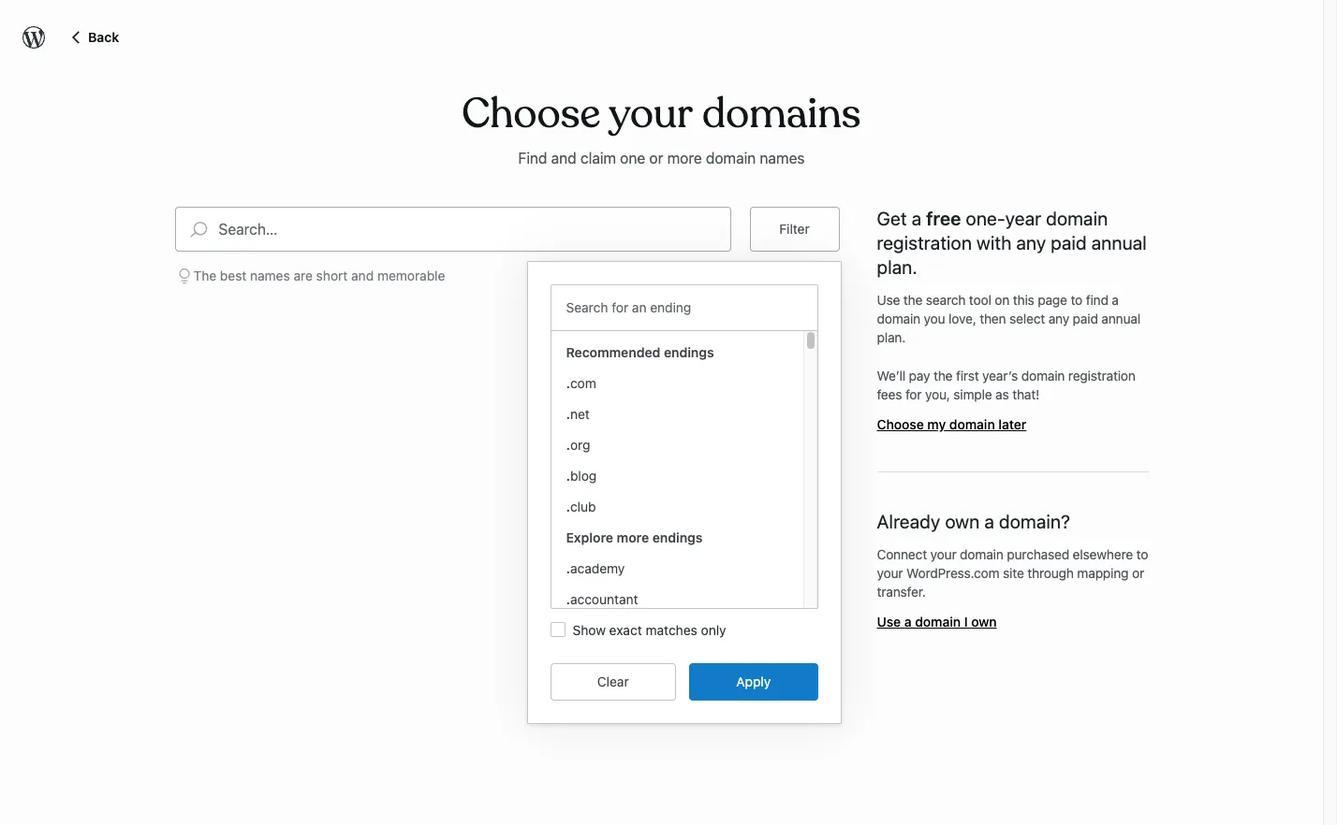 Task type: describe. For each thing, give the bounding box(es) containing it.
1 vertical spatial own
[[971, 614, 997, 630]]

tool
[[969, 292, 991, 308]]

annual inside one-year domain registration with any paid annual plan.
[[1092, 232, 1147, 254]]

domain?
[[999, 511, 1070, 533]]

. for org
[[566, 437, 570, 453]]

you
[[924, 311, 945, 327]]

or inside choose your domains find and claim one or more domain names
[[649, 150, 663, 166]]

0 vertical spatial endings
[[664, 344, 714, 360]]

that!
[[1012, 387, 1040, 402]]

. net
[[566, 406, 590, 422]]

. for net
[[566, 406, 570, 422]]

pay
[[909, 368, 930, 384]]

then
[[980, 311, 1006, 327]]

a inside use the search tool on this page to find a domain you love, then select any paid annual plan.
[[1112, 292, 1119, 308]]

com
[[570, 375, 596, 391]]

. blog
[[566, 468, 597, 484]]

the best names are short and memorable
[[193, 268, 445, 284]]

i
[[964, 614, 968, 630]]

site
[[1003, 565, 1024, 581]]

names
[[250, 268, 290, 284]]

any inside one-year domain registration with any paid annual plan.
[[1017, 232, 1046, 254]]

Show exact matches only checkbox
[[550, 623, 565, 638]]

find
[[518, 150, 547, 166]]

more inside choose your domains find and claim one or more domain names
[[667, 150, 702, 166]]

later
[[999, 417, 1027, 432]]

apply button
[[689, 664, 818, 701]]

are
[[294, 268, 313, 284]]

org
[[570, 437, 590, 453]]

back
[[88, 29, 119, 45]]

choose for my
[[877, 417, 924, 432]]

purchased
[[1007, 547, 1069, 563]]

blog
[[570, 468, 597, 484]]

and inside choose your domains find and claim one or more domain names
[[551, 150, 577, 166]]

. for academy
[[566, 561, 570, 577]]

best
[[220, 268, 247, 284]]

domain search filters tooltip
[[527, 252, 841, 725]]

select
[[1010, 311, 1045, 327]]

use for use a domain i own
[[877, 614, 901, 630]]

your domains
[[609, 88, 861, 140]]

explore more endings
[[566, 530, 703, 546]]

choose my domain later
[[877, 417, 1027, 432]]

filter
[[779, 221, 810, 237]]

a down "transfer."
[[904, 614, 912, 630]]

plan. inside one-year domain registration with any paid annual plan.
[[877, 256, 917, 278]]

recommended
[[566, 344, 661, 360]]

1 vertical spatial endings
[[652, 530, 703, 546]]

choose your domains find and claim one or more domain names
[[462, 88, 861, 166]]

a right 'get' at the top
[[912, 208, 922, 229]]

. for accountant
[[566, 592, 570, 608]]

the inside use the search tool on this page to find a domain you love, then select any paid annual plan.
[[904, 292, 923, 308]]

this
[[1013, 292, 1034, 308]]

we'll pay the first year's domain registration fees for you, simple as that!
[[877, 368, 1136, 402]]

matches
[[646, 623, 697, 638]]

filter button
[[750, 207, 840, 252]]

academy
[[570, 561, 625, 577]]

or inside connect your domain purchased elsewhere to your wordpress.com site through mapping or transfer.
[[1132, 565, 1144, 581]]

year's
[[982, 368, 1018, 384]]

for
[[905, 387, 922, 402]]

to inside connect your domain purchased elsewhere to your wordpress.com site through mapping or transfer.
[[1136, 547, 1148, 563]]

plan. inside use the search tool on this page to find a domain you love, then select any paid annual plan.
[[877, 329, 906, 345]]

use a domain i own
[[877, 614, 997, 630]]

love,
[[949, 311, 976, 327]]

claim
[[581, 150, 616, 166]]

already own a domain?
[[877, 511, 1070, 533]]

one
[[620, 150, 645, 166]]

the
[[193, 268, 216, 284]]

use a domain i own button
[[877, 614, 997, 630]]

you,
[[925, 387, 950, 402]]

to inside use the search tool on this page to find a domain you love, then select any paid annual plan.
[[1071, 292, 1083, 308]]

use the search tool on this page to find a domain you love, then select any paid annual plan.
[[877, 292, 1141, 345]]

annual inside use the search tool on this page to find a domain you love, then select any paid annual plan.
[[1102, 311, 1141, 327]]

domain inside use the search tool on this page to find a domain you love, then select any paid annual plan.
[[877, 311, 921, 327]]

domain inside we'll pay the first year's domain registration fees for you, simple as that!
[[1021, 368, 1065, 384]]

fees
[[877, 387, 902, 402]]



Task type: locate. For each thing, give the bounding box(es) containing it.
only
[[701, 623, 726, 638]]

mapping
[[1077, 565, 1129, 581]]

paid inside one-year domain registration with any paid annual plan.
[[1051, 232, 1087, 254]]

any inside use the search tool on this page to find a domain you love, then select any paid annual plan.
[[1049, 311, 1069, 327]]

your up "transfer."
[[877, 565, 903, 581]]

first
[[956, 368, 979, 384]]

more
[[667, 150, 702, 166], [617, 530, 649, 546]]

. academy
[[566, 561, 625, 577]]

choose down fees
[[877, 417, 924, 432]]

use
[[877, 292, 900, 308], [877, 614, 901, 630]]

choose up find
[[462, 88, 601, 140]]

registration inside we'll pay the first year's domain registration fees for you, simple as that!
[[1068, 368, 1136, 384]]

0 horizontal spatial choose
[[462, 88, 601, 140]]

domain for a
[[915, 614, 961, 630]]

plan. up 'we'll'
[[877, 329, 906, 345]]

3 . from the top
[[566, 437, 570, 453]]

more inside domain search filters tooltip
[[617, 530, 649, 546]]

and
[[551, 150, 577, 166], [351, 268, 374, 284]]

domain inside one-year domain registration with any paid annual plan.
[[1046, 208, 1108, 229]]

clear button
[[550, 664, 676, 701]]

annual down find
[[1102, 311, 1141, 327]]

0 vertical spatial the
[[904, 292, 923, 308]]

1 horizontal spatial more
[[667, 150, 702, 166]]

exact
[[609, 623, 642, 638]]

7 . from the top
[[566, 592, 570, 608]]

0 vertical spatial use
[[877, 292, 900, 308]]

any down page
[[1049, 311, 1069, 327]]

plan. down 'get' at the top
[[877, 256, 917, 278]]

domain right year
[[1046, 208, 1108, 229]]

the up you,
[[934, 368, 953, 384]]

domain up that!
[[1021, 368, 1065, 384]]

5 . from the top
[[566, 499, 570, 515]]

transfer.
[[877, 584, 926, 600]]

connect
[[877, 547, 927, 563]]

endings
[[664, 344, 714, 360], [652, 530, 703, 546]]

memorable
[[377, 268, 445, 284]]

registration
[[877, 232, 972, 254], [1068, 368, 1136, 384]]

. org
[[566, 437, 590, 453]]

0 vertical spatial your
[[930, 547, 957, 563]]

a right find
[[1112, 292, 1119, 308]]

on
[[995, 292, 1010, 308]]

2 . from the top
[[566, 406, 570, 422]]

. com
[[566, 375, 596, 391]]

. down . blog
[[566, 499, 570, 515]]

to left find
[[1071, 292, 1083, 308]]

0 vertical spatial more
[[667, 150, 702, 166]]

recommended endings
[[566, 344, 714, 360]]

. up ". org"
[[566, 406, 570, 422]]

registration inside one-year domain registration with any paid annual plan.
[[877, 232, 972, 254]]

annual up find
[[1092, 232, 1147, 254]]

0 horizontal spatial and
[[351, 268, 374, 284]]

domain
[[1046, 208, 1108, 229], [877, 311, 921, 327], [1021, 368, 1065, 384], [949, 417, 995, 432], [960, 547, 1004, 563], [915, 614, 961, 630]]

wordpress.com
[[906, 565, 1000, 581]]

4 . from the top
[[566, 468, 570, 484]]

. club
[[566, 499, 596, 515]]

1 vertical spatial more
[[617, 530, 649, 546]]

club
[[570, 499, 596, 515]]

the left search
[[904, 292, 923, 308]]

through
[[1028, 565, 1074, 581]]

more right explore
[[617, 530, 649, 546]]

6 . from the top
[[566, 561, 570, 577]]

1 . from the top
[[566, 375, 570, 391]]

paid
[[1051, 232, 1087, 254], [1073, 311, 1098, 327]]

paid down find
[[1073, 311, 1098, 327]]

year
[[1006, 208, 1041, 229]]

1 horizontal spatial to
[[1136, 547, 1148, 563]]

own
[[945, 511, 980, 533], [971, 614, 997, 630]]

domain for your
[[960, 547, 1004, 563]]

0 vertical spatial or
[[649, 150, 663, 166]]

show exact matches only
[[573, 623, 726, 638]]

2 use from the top
[[877, 614, 901, 630]]

choose inside choose your domains find and claim one or more domain names
[[462, 88, 601, 140]]

. for club
[[566, 499, 570, 515]]

explore
[[566, 530, 613, 546]]

a left domain?
[[985, 511, 995, 533]]

1 horizontal spatial registration
[[1068, 368, 1136, 384]]

1 horizontal spatial the
[[934, 368, 953, 384]]

and right find
[[551, 150, 577, 166]]

1 plan. from the top
[[877, 256, 917, 278]]

1 horizontal spatial choose
[[877, 417, 924, 432]]

registration down get a free
[[877, 232, 972, 254]]

a
[[912, 208, 922, 229], [1112, 292, 1119, 308], [985, 511, 995, 533], [904, 614, 912, 630]]

1 vertical spatial to
[[1136, 547, 1148, 563]]

one-year domain registration with any paid annual plan.
[[877, 208, 1147, 278]]

. down . academy
[[566, 592, 570, 608]]

already
[[877, 511, 941, 533]]

as
[[996, 387, 1009, 402]]

more right one
[[667, 150, 702, 166]]

apply
[[736, 674, 771, 690]]

endings right explore
[[652, 530, 703, 546]]

None text field
[[566, 290, 812, 326]]

0 horizontal spatial more
[[617, 530, 649, 546]]

1 use from the top
[[877, 292, 900, 308]]

0 vertical spatial own
[[945, 511, 980, 533]]

free
[[926, 208, 961, 229]]

use down "transfer."
[[877, 614, 901, 630]]

1 vertical spatial and
[[351, 268, 374, 284]]

1 horizontal spatial and
[[551, 150, 577, 166]]

1 vertical spatial plan.
[[877, 329, 906, 345]]

. down ". org"
[[566, 468, 570, 484]]

. for com
[[566, 375, 570, 391]]

domain down simple
[[949, 417, 995, 432]]

0 horizontal spatial or
[[649, 150, 663, 166]]

and right short
[[351, 268, 374, 284]]

1 horizontal spatial or
[[1132, 565, 1144, 581]]

domain names
[[706, 150, 805, 166]]

1 vertical spatial annual
[[1102, 311, 1141, 327]]

. up . net
[[566, 375, 570, 391]]

. for blog
[[566, 468, 570, 484]]

domain for year
[[1046, 208, 1108, 229]]

1 vertical spatial paid
[[1073, 311, 1098, 327]]

domain inside connect your domain purchased elsewhere to your wordpress.com site through mapping or transfer.
[[960, 547, 1004, 563]]

or right mapping
[[1132, 565, 1144, 581]]

my
[[927, 417, 946, 432]]

1 horizontal spatial your
[[930, 547, 957, 563]]

None search field
[[175, 207, 731, 252]]

to
[[1071, 292, 1083, 308], [1136, 547, 1148, 563]]

choose
[[462, 88, 601, 140], [877, 417, 924, 432]]

paid up page
[[1051, 232, 1087, 254]]

with
[[977, 232, 1012, 254]]

1 vertical spatial any
[[1049, 311, 1069, 327]]

paid inside use the search tool on this page to find a domain you love, then select any paid annual plan.
[[1073, 311, 1098, 327]]

own up 'wordpress.com'
[[945, 511, 980, 533]]

get
[[877, 208, 907, 229]]

0 vertical spatial registration
[[877, 232, 972, 254]]

0 vertical spatial to
[[1071, 292, 1083, 308]]

0 vertical spatial plan.
[[877, 256, 917, 278]]

back link
[[67, 25, 119, 48]]

one-
[[966, 208, 1006, 229]]

domain left you
[[877, 311, 921, 327]]

your
[[930, 547, 957, 563], [877, 565, 903, 581]]

. accountant
[[566, 592, 638, 608]]

1 vertical spatial choose
[[877, 417, 924, 432]]

use left search
[[877, 292, 900, 308]]

0 vertical spatial choose
[[462, 88, 601, 140]]

choose for your domains
[[462, 88, 601, 140]]

domain left the i
[[915, 614, 961, 630]]

1 vertical spatial registration
[[1068, 368, 1136, 384]]

0 horizontal spatial any
[[1017, 232, 1046, 254]]

registration down find
[[1068, 368, 1136, 384]]

short
[[316, 268, 348, 284]]

2 plan. from the top
[[877, 329, 906, 345]]

search
[[926, 292, 966, 308]]

simple
[[954, 387, 992, 402]]

net
[[570, 406, 590, 422]]

clear
[[597, 674, 629, 690]]

. down . net
[[566, 437, 570, 453]]

.
[[566, 375, 570, 391], [566, 406, 570, 422], [566, 437, 570, 453], [566, 468, 570, 484], [566, 499, 570, 515], [566, 561, 570, 577], [566, 592, 570, 608]]

own right the i
[[971, 614, 997, 630]]

use inside use the search tool on this page to find a domain you love, then select any paid annual plan.
[[877, 292, 900, 308]]

domain down already own a domain?
[[960, 547, 1004, 563]]

0 vertical spatial any
[[1017, 232, 1046, 254]]

0 horizontal spatial the
[[904, 292, 923, 308]]

accountant
[[570, 592, 638, 608]]

0 vertical spatial and
[[551, 150, 577, 166]]

elsewhere
[[1073, 547, 1133, 563]]

0 horizontal spatial registration
[[877, 232, 972, 254]]

1 vertical spatial the
[[934, 368, 953, 384]]

What would you like your domain name to be? search field
[[219, 208, 730, 251]]

domain for my
[[949, 417, 995, 432]]

get a free
[[877, 208, 961, 229]]

or right one
[[649, 150, 663, 166]]

. down explore
[[566, 561, 570, 577]]

1 vertical spatial use
[[877, 614, 901, 630]]

1 vertical spatial or
[[1132, 565, 1144, 581]]

any down year
[[1017, 232, 1046, 254]]

Search for an ending text field
[[566, 297, 799, 319]]

connect your domain purchased elsewhere to your wordpress.com site through mapping or transfer.
[[877, 547, 1148, 600]]

0 horizontal spatial your
[[877, 565, 903, 581]]

0 horizontal spatial to
[[1071, 292, 1083, 308]]

0 vertical spatial paid
[[1051, 232, 1087, 254]]

1 vertical spatial your
[[877, 565, 903, 581]]

0 vertical spatial annual
[[1092, 232, 1147, 254]]

the inside we'll pay the first year's domain registration fees for you, simple as that!
[[934, 368, 953, 384]]

your up 'wordpress.com'
[[930, 547, 957, 563]]

to right elsewhere
[[1136, 547, 1148, 563]]

endings down search for an ending text field
[[664, 344, 714, 360]]

we'll
[[877, 368, 906, 384]]

1 horizontal spatial any
[[1049, 311, 1069, 327]]

page
[[1038, 292, 1067, 308]]

the
[[904, 292, 923, 308], [934, 368, 953, 384]]

show
[[573, 623, 606, 638]]

choose my domain later button
[[877, 417, 1027, 432]]

or
[[649, 150, 663, 166], [1132, 565, 1144, 581]]

find
[[1086, 292, 1109, 308]]

use for use the search tool on this page to find a domain you love, then select any paid annual plan.
[[877, 292, 900, 308]]



Task type: vqa. For each thing, say whether or not it's contained in the screenshot.
the left Ruby Anderson icon
no



